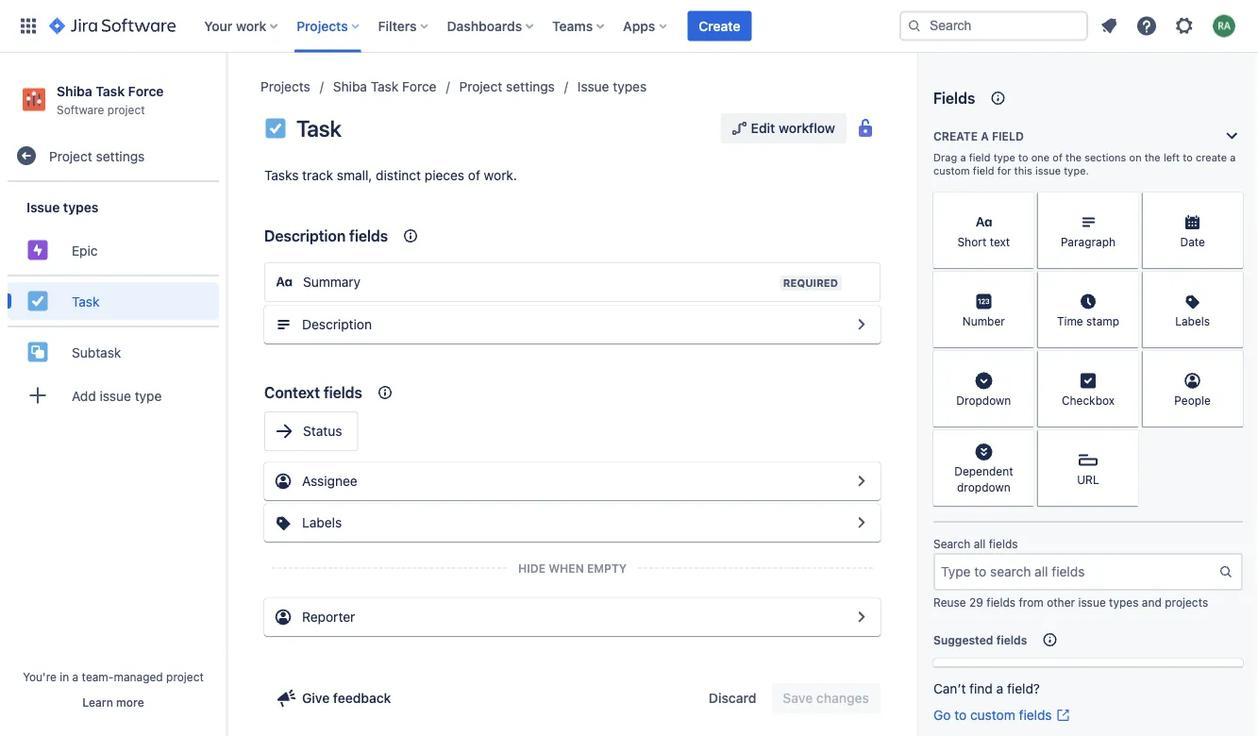 Task type: describe. For each thing, give the bounding box(es) containing it.
open field configuration image for labels
[[851, 512, 873, 534]]

track
[[302, 168, 333, 183]]

2 the from the left
[[1145, 152, 1161, 164]]

suggested
[[934, 634, 994, 647]]

shiba task force software project
[[57, 83, 164, 116]]

issue for group containing issue types
[[26, 199, 60, 215]]

29
[[970, 596, 984, 609]]

can't find a field?
[[934, 681, 1041, 697]]

shiba task force
[[333, 79, 437, 94]]

add
[[72, 388, 96, 403]]

description for description fields
[[264, 227, 346, 245]]

dependent
[[955, 465, 1014, 478]]

reuse
[[934, 596, 967, 609]]

task link
[[8, 283, 219, 320]]

projects for projects link
[[261, 79, 310, 94]]

give feedback button
[[264, 684, 403, 714]]

1 horizontal spatial to
[[1019, 152, 1029, 164]]

description button
[[264, 306, 881, 344]]

you're
[[23, 670, 57, 684]]

discard
[[709, 691, 757, 706]]

force for shiba task force
[[402, 79, 437, 94]]

1 the from the left
[[1066, 152, 1082, 164]]

short text
[[958, 235, 1011, 248]]

task group
[[8, 275, 219, 326]]

go to custom fields
[[934, 708, 1053, 723]]

projects link
[[261, 76, 310, 98]]

give
[[302, 691, 330, 706]]

1 vertical spatial settings
[[96, 148, 145, 164]]

add issue type image
[[26, 385, 49, 407]]

go to custom fields link
[[934, 706, 1071, 725]]

epic link
[[8, 232, 219, 269]]

learn more button
[[82, 695, 144, 710]]

task inside shiba task force software project
[[96, 83, 125, 99]]

reporter
[[302, 610, 355, 625]]

1 vertical spatial project settings link
[[8, 137, 219, 175]]

drag a field type to one of the sections on the left to create a custom field for this issue type.
[[934, 152, 1236, 177]]

reuse 29 fields from other issue types and projects
[[934, 596, 1209, 609]]

your
[[204, 18, 233, 34]]

more information image for paragraph
[[1115, 195, 1137, 217]]

more information image for dependent dropdown
[[1010, 432, 1033, 455]]

fields right all
[[989, 538, 1018, 551]]

more information image for dropdown
[[1010, 353, 1033, 376]]

work.
[[484, 168, 517, 183]]

date
[[1181, 235, 1206, 248]]

0 horizontal spatial to
[[955, 708, 967, 723]]

from
[[1019, 596, 1044, 609]]

more information image for short text
[[1010, 195, 1033, 217]]

distinct
[[376, 168, 421, 183]]

team-
[[82, 670, 114, 684]]

fields right 29
[[987, 596, 1016, 609]]

assignee
[[302, 474, 358, 489]]

more information image for checkbox
[[1115, 353, 1137, 376]]

assignee button
[[264, 463, 881, 500]]

teams
[[553, 18, 593, 34]]

more information image for number
[[1010, 274, 1033, 297]]

fields left this link will be opened in a new tab 'icon'
[[1019, 708, 1053, 723]]

1 horizontal spatial issue types
[[578, 79, 647, 94]]

software
[[57, 103, 104, 116]]

create for create
[[699, 18, 741, 34]]

in
[[60, 670, 69, 684]]

find
[[970, 681, 993, 697]]

stamp
[[1087, 314, 1120, 328]]

projects button
[[291, 11, 367, 41]]

suggested fields
[[934, 634, 1028, 647]]

open field configuration image for description
[[851, 314, 873, 336]]

0 vertical spatial project settings
[[459, 79, 555, 94]]

apps
[[623, 18, 656, 34]]

task right issue type icon
[[297, 115, 341, 142]]

1 vertical spatial types
[[63, 199, 99, 215]]

shiba for shiba task force
[[333, 79, 367, 94]]

fields up the status
[[324, 384, 363, 402]]

more information about the fields image
[[987, 87, 1010, 110]]

field?
[[1008, 681, 1041, 697]]

settings image
[[1174, 15, 1196, 37]]

2 vertical spatial field
[[973, 165, 995, 177]]

pieces
[[425, 168, 465, 183]]

managed
[[114, 670, 163, 684]]

hide when empty
[[518, 562, 627, 575]]

epic
[[72, 242, 98, 258]]

required
[[784, 277, 839, 289]]

2 vertical spatial issue
[[1079, 596, 1106, 609]]

1 horizontal spatial labels
[[1176, 314, 1211, 328]]

1 vertical spatial custom
[[971, 708, 1016, 723]]

context
[[264, 384, 320, 402]]

description fields
[[264, 227, 388, 245]]

open field configuration image for assignee
[[851, 470, 873, 493]]

a right in
[[72, 670, 79, 684]]

and
[[1142, 596, 1162, 609]]

labels button
[[264, 504, 881, 542]]

on
[[1130, 152, 1142, 164]]

reporter button
[[264, 599, 881, 636]]

create for create a field
[[934, 129, 978, 143]]

edit
[[751, 120, 776, 136]]

go
[[934, 708, 951, 723]]

short
[[958, 235, 987, 248]]

your work button
[[199, 11, 285, 41]]

teams button
[[547, 11, 612, 41]]

filters button
[[373, 11, 436, 41]]

dependent dropdown
[[955, 465, 1014, 494]]

a right create
[[1231, 152, 1236, 164]]

edit workflow
[[751, 120, 836, 136]]

checkbox
[[1062, 394, 1115, 407]]

primary element
[[11, 0, 900, 52]]

project settings inside project settings 'link'
[[49, 148, 145, 164]]

add issue type
[[72, 388, 162, 403]]

issue for issue types link at top
[[578, 79, 610, 94]]

1 horizontal spatial project
[[459, 79, 503, 94]]

0 horizontal spatial issue types
[[26, 199, 99, 215]]

2 horizontal spatial to
[[1183, 152, 1193, 164]]

task down filters
[[371, 79, 399, 94]]

status
[[303, 424, 342, 439]]

people
[[1175, 394, 1211, 407]]

labels inside button
[[302, 515, 342, 531]]

your work
[[204, 18, 267, 34]]



Task type: vqa. For each thing, say whether or not it's contained in the screenshot.
Dashboards dropdown button
yes



Task type: locate. For each thing, give the bounding box(es) containing it.
1 vertical spatial more information about the context fields image
[[374, 381, 397, 404]]

this link will be opened in a new tab image
[[1056, 708, 1071, 723]]

open field configuration image for reporter
[[851, 606, 873, 629]]

1 vertical spatial open field configuration image
[[851, 606, 873, 629]]

1 horizontal spatial more information about the context fields image
[[400, 225, 422, 247]]

your profile and settings image
[[1213, 15, 1236, 37]]

field
[[992, 129, 1024, 143], [969, 152, 991, 164], [973, 165, 995, 177]]

types
[[613, 79, 647, 94], [63, 199, 99, 215], [1110, 596, 1139, 609]]

1 vertical spatial project settings
[[49, 148, 145, 164]]

fields
[[934, 89, 976, 107]]

hide
[[518, 562, 546, 575]]

0 vertical spatial type
[[994, 152, 1016, 164]]

of right "one"
[[1053, 152, 1063, 164]]

0 vertical spatial description
[[264, 227, 346, 245]]

type.
[[1064, 165, 1090, 177]]

1 vertical spatial project
[[166, 670, 204, 684]]

force for shiba task force software project
[[128, 83, 164, 99]]

project inside shiba task force software project
[[107, 103, 145, 116]]

1 vertical spatial issue
[[100, 388, 131, 403]]

sidebar navigation image
[[206, 76, 247, 113]]

1 horizontal spatial settings
[[506, 79, 555, 94]]

0 horizontal spatial labels
[[302, 515, 342, 531]]

1 horizontal spatial types
[[613, 79, 647, 94]]

project right managed at the left bottom
[[166, 670, 204, 684]]

0 vertical spatial more information about the context fields image
[[400, 225, 422, 247]]

settings down shiba task force software project
[[96, 148, 145, 164]]

labels down assignee
[[302, 515, 342, 531]]

1 vertical spatial field
[[969, 152, 991, 164]]

1 open field configuration image from the top
[[851, 470, 873, 493]]

shiba for shiba task force software project
[[57, 83, 92, 99]]

force left sidebar navigation image
[[128, 83, 164, 99]]

open field configuration image inside labels button
[[851, 512, 873, 534]]

shiba
[[333, 79, 367, 94], [57, 83, 92, 99]]

0 vertical spatial project
[[107, 103, 145, 116]]

1 horizontal spatial project settings
[[459, 79, 555, 94]]

issue inside add issue type 'button'
[[100, 388, 131, 403]]

subtask link
[[8, 334, 219, 371]]

open field configuration image inside assignee button
[[851, 470, 873, 493]]

feedback
[[333, 691, 391, 706]]

learn more
[[82, 696, 144, 709]]

shiba up 'software' on the top
[[57, 83, 92, 99]]

0 horizontal spatial the
[[1066, 152, 1082, 164]]

types up epic
[[63, 199, 99, 215]]

fields left more information about the suggested fields "image"
[[997, 634, 1028, 647]]

fields up summary
[[349, 227, 388, 245]]

shiba inside shiba task force software project
[[57, 83, 92, 99]]

project right 'software' on the top
[[107, 103, 145, 116]]

compass button
[[934, 659, 1244, 697]]

task up 'software' on the top
[[96, 83, 125, 99]]

fields
[[349, 227, 388, 245], [324, 384, 363, 402], [989, 538, 1018, 551], [987, 596, 1016, 609], [997, 634, 1028, 647], [1019, 708, 1053, 723]]

0 horizontal spatial of
[[468, 168, 481, 183]]

custom
[[934, 165, 970, 177], [971, 708, 1016, 723]]

dashboards button
[[442, 11, 541, 41]]

1 horizontal spatial type
[[994, 152, 1016, 164]]

0 vertical spatial create
[[699, 18, 741, 34]]

work
[[236, 18, 267, 34]]

task inside group
[[72, 293, 100, 309]]

0 vertical spatial labels
[[1176, 314, 1211, 328]]

project down dashboards
[[459, 79, 503, 94]]

create right apps dropdown button
[[699, 18, 741, 34]]

more information image for labels
[[1219, 274, 1242, 297]]

banner containing your work
[[0, 0, 1259, 53]]

field down create a field
[[969, 152, 991, 164]]

banner
[[0, 0, 1259, 53]]

0 vertical spatial issue
[[1036, 165, 1061, 177]]

create up drag on the top right of page
[[934, 129, 978, 143]]

0 vertical spatial of
[[1053, 152, 1063, 164]]

issue up epic link
[[26, 199, 60, 215]]

1 vertical spatial issue
[[26, 199, 60, 215]]

0 horizontal spatial project
[[49, 148, 92, 164]]

1 vertical spatial issue types
[[26, 199, 99, 215]]

to
[[1019, 152, 1029, 164], [1183, 152, 1193, 164], [955, 708, 967, 723]]

drag
[[934, 152, 958, 164]]

1 horizontal spatial force
[[402, 79, 437, 94]]

create inside button
[[699, 18, 741, 34]]

description
[[264, 227, 346, 245], [302, 317, 372, 332]]

appswitcher icon image
[[17, 15, 40, 37]]

0 horizontal spatial types
[[63, 199, 99, 215]]

subtask
[[72, 344, 121, 360]]

url
[[1078, 473, 1100, 486]]

time stamp
[[1058, 314, 1120, 328]]

more information image
[[1115, 195, 1137, 217], [1219, 195, 1242, 217], [1010, 353, 1033, 376], [1219, 353, 1242, 376]]

0 vertical spatial issue
[[578, 79, 610, 94]]

0 horizontal spatial shiba
[[57, 83, 92, 99]]

types inside issue types link
[[613, 79, 647, 94]]

a down more information about the fields image
[[981, 129, 989, 143]]

apps button
[[618, 11, 675, 41]]

more information about the context fields image for description fields
[[400, 225, 422, 247]]

sections
[[1085, 152, 1127, 164]]

task
[[371, 79, 399, 94], [96, 83, 125, 99], [297, 115, 341, 142], [72, 293, 100, 309]]

open field configuration image
[[851, 314, 873, 336], [851, 606, 873, 629]]

types left and
[[1110, 596, 1139, 609]]

project settings link down shiba task force software project
[[8, 137, 219, 175]]

types down apps at the top of the page
[[613, 79, 647, 94]]

issue inside group
[[26, 199, 60, 215]]

0 horizontal spatial settings
[[96, 148, 145, 164]]

jira software image
[[49, 15, 176, 37], [49, 15, 176, 37]]

issue right add
[[100, 388, 131, 403]]

0 horizontal spatial more information about the context fields image
[[374, 381, 397, 404]]

can't
[[934, 681, 966, 697]]

field left 'for'
[[973, 165, 995, 177]]

1 vertical spatial of
[[468, 168, 481, 183]]

a right find
[[997, 681, 1004, 697]]

0 vertical spatial open field configuration image
[[851, 314, 873, 336]]

more information about the context fields image down distinct
[[400, 225, 422, 247]]

issue right "other"
[[1079, 596, 1106, 609]]

project settings link
[[459, 76, 555, 98], [8, 137, 219, 175]]

1 open field configuration image from the top
[[851, 314, 873, 336]]

project down 'software' on the top
[[49, 148, 92, 164]]

2 open field configuration image from the top
[[851, 512, 873, 534]]

the right on
[[1145, 152, 1161, 164]]

description up summary
[[264, 227, 346, 245]]

description for description
[[302, 317, 372, 332]]

projects
[[297, 18, 348, 34], [261, 79, 310, 94]]

shiba down projects popup button
[[333, 79, 367, 94]]

dropdown
[[957, 394, 1012, 407]]

1 horizontal spatial the
[[1145, 152, 1161, 164]]

number
[[963, 314, 1006, 328]]

projects
[[1165, 596, 1209, 609]]

issue
[[578, 79, 610, 94], [26, 199, 60, 215]]

to right left
[[1183, 152, 1193, 164]]

1 vertical spatial description
[[302, 317, 372, 332]]

context fields
[[264, 384, 363, 402]]

create button
[[688, 11, 752, 41]]

workflow
[[779, 120, 836, 136]]

to up this at top right
[[1019, 152, 1029, 164]]

left
[[1164, 152, 1180, 164]]

1 horizontal spatial create
[[934, 129, 978, 143]]

create
[[699, 18, 741, 34], [934, 129, 978, 143]]

0 horizontal spatial project settings
[[49, 148, 145, 164]]

1 horizontal spatial project settings link
[[459, 76, 555, 98]]

0 vertical spatial project
[[459, 79, 503, 94]]

search
[[934, 538, 971, 551]]

issue inside drag a field type to one of the sections on the left to create a custom field for this issue type.
[[1036, 165, 1061, 177]]

create a field
[[934, 129, 1024, 143]]

more information image for time stamp
[[1115, 274, 1137, 297]]

a right drag on the top right of page
[[961, 152, 966, 164]]

issue type icon image
[[264, 117, 287, 140]]

group containing issue types
[[8, 182, 219, 426]]

the up the type. on the top right of the page
[[1066, 152, 1082, 164]]

1 vertical spatial labels
[[302, 515, 342, 531]]

of inside drag a field type to one of the sections on the left to create a custom field for this issue type.
[[1053, 152, 1063, 164]]

edit workflow button
[[721, 113, 847, 144]]

other
[[1047, 596, 1076, 609]]

small,
[[337, 168, 372, 183]]

type down subtask link
[[135, 388, 162, 403]]

time
[[1058, 314, 1084, 328]]

filters
[[378, 18, 417, 34]]

1 vertical spatial create
[[934, 129, 978, 143]]

1 horizontal spatial of
[[1053, 152, 1063, 164]]

search image
[[907, 18, 923, 34]]

projects up issue type icon
[[261, 79, 310, 94]]

labels down date
[[1176, 314, 1211, 328]]

issue types down apps at the top of the page
[[578, 79, 647, 94]]

open field configuration image inside description button
[[851, 314, 873, 336]]

2 horizontal spatial types
[[1110, 596, 1139, 609]]

projects inside popup button
[[297, 18, 348, 34]]

project settings link down dashboards "dropdown button"
[[459, 76, 555, 98]]

paragraph
[[1061, 235, 1116, 248]]

1 horizontal spatial shiba
[[333, 79, 367, 94]]

issue
[[1036, 165, 1061, 177], [100, 388, 131, 403], [1079, 596, 1106, 609]]

this
[[1015, 165, 1033, 177]]

0 vertical spatial open field configuration image
[[851, 470, 873, 493]]

for
[[998, 165, 1012, 177]]

1 vertical spatial projects
[[261, 79, 310, 94]]

to right go
[[955, 708, 967, 723]]

2 vertical spatial types
[[1110, 596, 1139, 609]]

0 horizontal spatial create
[[699, 18, 741, 34]]

dashboards
[[447, 18, 522, 34]]

give feedback
[[302, 691, 391, 706]]

0 horizontal spatial project
[[107, 103, 145, 116]]

notifications image
[[1098, 15, 1121, 37]]

text
[[990, 235, 1011, 248]]

more information about the suggested fields image
[[1039, 629, 1062, 652]]

0 vertical spatial custom
[[934, 165, 970, 177]]

task down epic
[[72, 293, 100, 309]]

field for create
[[992, 129, 1024, 143]]

projects right work
[[297, 18, 348, 34]]

more information about the context fields image
[[400, 225, 422, 247], [374, 381, 397, 404]]

help image
[[1136, 15, 1159, 37]]

1 horizontal spatial project
[[166, 670, 204, 684]]

group
[[8, 182, 219, 426]]

empty
[[587, 562, 627, 575]]

tasks track small, distinct pieces of work.
[[264, 168, 517, 183]]

Search field
[[900, 11, 1089, 41]]

force inside shiba task force software project
[[128, 83, 164, 99]]

0 vertical spatial field
[[992, 129, 1024, 143]]

0 horizontal spatial force
[[128, 83, 164, 99]]

2 horizontal spatial issue
[[1079, 596, 1106, 609]]

0 vertical spatial types
[[613, 79, 647, 94]]

more
[[116, 696, 144, 709]]

0 vertical spatial project settings link
[[459, 76, 555, 98]]

custom down can't find a field?
[[971, 708, 1016, 723]]

issue types up epic
[[26, 199, 99, 215]]

learn
[[82, 696, 113, 709]]

force
[[402, 79, 437, 94], [128, 83, 164, 99]]

0 horizontal spatial type
[[135, 388, 162, 403]]

one
[[1032, 152, 1050, 164]]

tasks
[[264, 168, 299, 183]]

type inside add issue type 'button'
[[135, 388, 162, 403]]

settings down dashboards "dropdown button"
[[506, 79, 555, 94]]

field for drag
[[969, 152, 991, 164]]

Type to search all fields text field
[[936, 555, 1219, 589]]

project settings down dashboards "dropdown button"
[[459, 79, 555, 94]]

0 horizontal spatial issue
[[26, 199, 60, 215]]

0 vertical spatial issue types
[[578, 79, 647, 94]]

open field configuration image
[[851, 470, 873, 493], [851, 512, 873, 534]]

issue down teams popup button
[[578, 79, 610, 94]]

more information image for date
[[1219, 195, 1242, 217]]

1 horizontal spatial issue
[[578, 79, 610, 94]]

more information about the context fields image right context fields
[[374, 381, 397, 404]]

more information about the context fields image for context fields
[[374, 381, 397, 404]]

compass
[[972, 670, 1029, 686]]

custom down drag on the top right of page
[[934, 165, 970, 177]]

2 open field configuration image from the top
[[851, 606, 873, 629]]

project settings down 'software' on the top
[[49, 148, 145, 164]]

all
[[974, 538, 986, 551]]

open field configuration image inside reporter button
[[851, 606, 873, 629]]

force down filters dropdown button
[[402, 79, 437, 94]]

project
[[107, 103, 145, 116], [166, 670, 204, 684]]

of left work.
[[468, 168, 481, 183]]

0 vertical spatial projects
[[297, 18, 348, 34]]

type inside drag a field type to one of the sections on the left to create a custom field for this issue type.
[[994, 152, 1016, 164]]

0 horizontal spatial issue
[[100, 388, 131, 403]]

create
[[1196, 152, 1228, 164]]

more information image for people
[[1219, 353, 1242, 376]]

0 vertical spatial settings
[[506, 79, 555, 94]]

description down summary
[[302, 317, 372, 332]]

projects for projects popup button
[[297, 18, 348, 34]]

description inside button
[[302, 317, 372, 332]]

of
[[1053, 152, 1063, 164], [468, 168, 481, 183]]

0 horizontal spatial project settings link
[[8, 137, 219, 175]]

type up 'for'
[[994, 152, 1016, 164]]

more information image
[[1010, 195, 1033, 217], [1010, 274, 1033, 297], [1115, 274, 1137, 297], [1219, 274, 1242, 297], [1115, 353, 1137, 376], [1010, 432, 1033, 455]]

project settings
[[459, 79, 555, 94], [49, 148, 145, 164]]

you're in a team-managed project
[[23, 670, 204, 684]]

field up 'for'
[[992, 129, 1024, 143]]

1 vertical spatial type
[[135, 388, 162, 403]]

custom inside drag a field type to one of the sections on the left to create a custom field for this issue type.
[[934, 165, 970, 177]]

issue down "one"
[[1036, 165, 1061, 177]]

the
[[1066, 152, 1082, 164], [1145, 152, 1161, 164]]

1 vertical spatial project
[[49, 148, 92, 164]]

issue types link
[[578, 76, 647, 98]]

1 horizontal spatial issue
[[1036, 165, 1061, 177]]

1 vertical spatial open field configuration image
[[851, 512, 873, 534]]

shiba task force link
[[333, 76, 437, 98]]

add issue type button
[[8, 377, 219, 415]]



